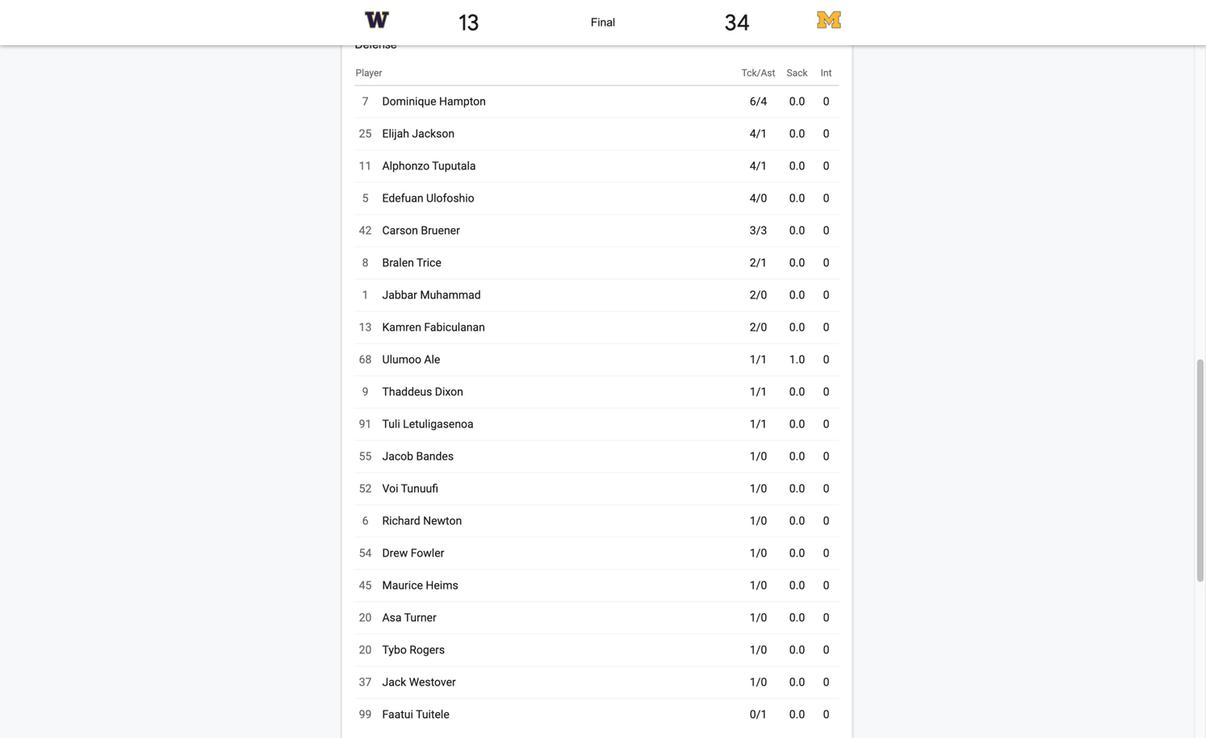 Task type: locate. For each thing, give the bounding box(es) containing it.
college inside the college football rankings: most overrated, underrated teams in  way-too-early 2024 top 25 polls 1 day ago
[[421, 589, 464, 604]]

9 0.0 from the top
[[789, 386, 805, 399]]

1/0 down nessler
[[750, 579, 767, 593]]

1 up the looming
[[362, 289, 368, 302]]

0 vertical spatial 20
[[359, 612, 372, 625]]

4/1 for elijah jackson
[[750, 127, 767, 141]]

teams up "and"
[[800, 335, 831, 348]]

day
[[430, 207, 448, 220], [430, 654, 448, 668]]

greg mcelroy link
[[822, 478, 880, 568]]

football up the by
[[790, 317, 829, 330]]

colorado football self-reports recruiting violations
[[149, 370, 477, 388]]

0.0 for voi tunuufi
[[789, 482, 805, 496]]

chargers
[[149, 80, 210, 98], [421, 320, 473, 335]]

1 up jack westover
[[421, 654, 427, 668]]

0.0 for tuli letuligasenoa
[[789, 418, 805, 431]]

10 0.0 from the top
[[789, 418, 805, 431]]

college up athletic association
[[751, 247, 829, 276]]

harbaugh left as
[[267, 80, 332, 98]]

1 down edefuan ulofoshio
[[421, 207, 427, 220]]

1/1 down popularity
[[750, 418, 767, 431]]

link
[[382, 0, 432, 13]]

college up most
[[421, 589, 464, 604]]

1/0 for drew fowler
[[750, 547, 767, 560]]

0 vertical spatial teams
[[800, 335, 831, 348]]

4/1 up 4/0
[[750, 160, 767, 173]]

football up complex
[[421, 161, 465, 176]]

richard newton
[[382, 515, 462, 528]]

247
[[440, 568, 456, 580]]

20 left the asa
[[359, 612, 372, 625]]

never
[[447, 469, 480, 484]]

1 vertical spatial 20
[[359, 644, 372, 657]]

teams
[[800, 335, 831, 348], [421, 628, 457, 643]]

2/0
[[750, 289, 767, 302], [750, 321, 767, 334]]

edefuan ulofoshio link
[[381, 185, 475, 212]]

college inside college football refers to gridiron football that is played by teams of amateur student-athletes at universities and colleges. it was through collegiate competition that gridiron football first gained popularity in the united states.
[[750, 317, 787, 330]]

13 up 68
[[359, 321, 372, 334]]

coaching
[[468, 161, 521, 176]]

1 1/1 from the top
[[750, 353, 767, 367]]

michigan
[[513, 142, 566, 157], [421, 281, 474, 297], [310, 290, 363, 305]]

2 1/1 from the top
[[750, 386, 767, 399]]

25 inside the college football rankings: most overrated, underrated teams in  way-too-early 2024 top 25 polls 1 day ago
[[443, 647, 457, 662]]

1 inside the college football rankings: most overrated, underrated teams in  way-too-early 2024 top 25 polls 1 day ago
[[421, 654, 427, 668]]

0 horizontal spatial chargers
[[149, 80, 210, 98]]

4/1 for alphonzo tuputala
[[750, 160, 767, 173]]

final score element
[[548, 16, 658, 29]]

0 for bralen trice
[[823, 256, 829, 270]]

college inside deion sanders reveals shedeur sanders possibly has never taken a class on campus in college 4 hours ago
[[486, 488, 529, 503]]

thaddeus dixon link
[[381, 379, 464, 405]]

0 for ulumoo ale
[[823, 353, 829, 367]]

1 vertical spatial in
[[460, 628, 470, 643]]

college
[[751, 247, 829, 276], [750, 317, 787, 330], [486, 488, 529, 503], [421, 589, 464, 604]]

in left the the
[[802, 388, 811, 402]]

0 horizontal spatial teams
[[421, 628, 457, 643]]

1 4/1 from the top
[[750, 127, 767, 141]]

tuli letuligasenoa
[[382, 418, 474, 431]]

0 horizontal spatial harbaugh
[[207, 290, 263, 305]]

1 vertical spatial 1
[[362, 289, 368, 302]]

ago right top
[[451, 654, 469, 668]]

1 horizontal spatial for
[[524, 301, 540, 316]]

chargers left hire
[[149, 80, 210, 98]]

for right search
[[874, 678, 893, 697]]

17 0.0 from the top
[[789, 644, 805, 657]]

profiles
[[750, 587, 798, 606]]

15 0.0 from the top
[[789, 579, 805, 593]]

jackson
[[412, 127, 455, 141]]

0 for tybo rogers
[[823, 644, 829, 657]]

was
[[889, 353, 909, 366]]

1/1 for tuli letuligasenoa
[[750, 418, 767, 431]]

teams inside the college football rankings: most overrated, underrated teams in  way-too-early 2024 top 25 polls 1 day ago
[[421, 628, 457, 643]]

6 0.0 from the top
[[789, 256, 805, 270]]

2 horizontal spatial harbaugh
[[421, 301, 477, 316]]

16 0.0 from the top
[[789, 612, 805, 625]]

1/1
[[750, 353, 767, 367], [750, 386, 767, 399], [750, 418, 767, 431]]

ago down fabiculanan
[[464, 336, 483, 349]]

3 1/0 from the top
[[750, 515, 767, 528]]

5 0.0 from the top
[[789, 224, 805, 237]]

investigations
[[248, 310, 328, 325]]

1 day from the top
[[430, 207, 448, 220]]

brad nessler link
[[751, 478, 809, 568]]

ale
[[424, 353, 440, 367]]

gridiron up student-
[[876, 317, 915, 330]]

football inside the college football rankings: most overrated, underrated teams in  way-too-early 2024 top 25 polls 1 day ago
[[467, 589, 511, 604]]

gridiron down "colleges."
[[835, 370, 874, 384]]

0 vertical spatial 13
[[458, 8, 479, 37]]

that up at
[[959, 317, 978, 330]]

0 vertical spatial in
[[802, 388, 811, 402]]

1 vertical spatial chargers
[[421, 320, 473, 335]]

2 vertical spatial 1
[[421, 654, 427, 668]]

harbaugh up fabiculanan
[[421, 301, 477, 316]]

1 1/0 from the top
[[750, 450, 767, 463]]

on
[[568, 469, 584, 484]]

is
[[564, 161, 574, 176], [981, 317, 990, 330]]

4/0
[[750, 192, 767, 205]]

harbaugh inside sherrone moore named michigan hc after jim harbaugh leaves for chargers 43 mins ago
[[421, 301, 477, 316]]

harbaugh inside what jim harbaugh leaving michigan means for ncaa investigations looming over wolverines program
[[207, 290, 263, 305]]

11 0.0 from the top
[[789, 450, 805, 463]]

for inside what jim harbaugh leaving michigan means for ncaa investigations looming over wolverines program
[[191, 310, 208, 325]]

defense heading
[[355, 29, 839, 61]]

for
[[524, 301, 540, 316], [191, 310, 208, 325], [874, 678, 893, 697]]

0 vertical spatial 25
[[359, 127, 372, 141]]

college up played
[[750, 317, 787, 330]]

2 0.0 from the top
[[789, 127, 805, 141]]

michigan up legacy
[[513, 142, 566, 157]]

2 20 from the top
[[359, 644, 372, 657]]

ago right hours
[[461, 495, 480, 509]]

14 0.0 from the top
[[789, 547, 805, 560]]

7 1/0 from the top
[[750, 644, 767, 657]]

1/0 down profiles
[[750, 612, 767, 625]]

0 for maurice heims
[[823, 579, 829, 593]]

is right legacy
[[564, 161, 574, 176]]

1/0 up 0/1
[[750, 676, 767, 690]]

amateur
[[847, 335, 889, 348]]

1/0 down college
[[750, 482, 767, 496]]

news
[[402, 688, 429, 701]]

1 horizontal spatial in
[[802, 388, 811, 402]]

asa turner link
[[381, 605, 437, 631]]

20
[[359, 612, 372, 625], [359, 644, 372, 657]]

2 2/0 from the top
[[750, 321, 767, 334]]

day up westover at the bottom left of page
[[430, 654, 448, 668]]

hc
[[477, 281, 494, 297]]

highest score link
[[750, 417, 820, 430]]

0 horizontal spatial 25
[[359, 127, 372, 141]]

4 0.0 from the top
[[789, 192, 805, 205]]

people
[[750, 678, 794, 697]]

0.0 for asa turner
[[789, 612, 805, 625]]

carson bruener
[[382, 224, 460, 237]]

teams inside college football refers to gridiron football that is played by teams of amateur student-athletes at universities and colleges. it was through collegiate competition that gridiron football first gained popularity in the united states.
[[800, 335, 831, 348]]

4 1/0 from the top
[[750, 547, 767, 560]]

hampton
[[439, 95, 486, 108]]

1 horizontal spatial michigan
[[421, 281, 474, 297]]

drew
[[382, 547, 408, 560]]

possibly
[[521, 449, 570, 465]]

1 vertical spatial 1/1
[[750, 386, 767, 399]]

0.0 for bralen trice
[[789, 256, 805, 270]]

ncaa college football news, scores, stats and fbs rankings ... image
[[900, 18, 1095, 128]]

for up the "wolverines" on the left top
[[191, 310, 208, 325]]

1 horizontal spatial chargers
[[421, 320, 473, 335]]

chargers up mins
[[421, 320, 473, 335]]

people also search for
[[750, 678, 893, 697]]

ago down "ulofoshio"
[[451, 207, 469, 220]]

2/0 for kamren fabiculanan
[[750, 321, 767, 334]]

0 for dominique hampton
[[823, 95, 829, 108]]

13 0.0 from the top
[[789, 515, 805, 528]]

1/0 down highest
[[750, 450, 767, 463]]

football
[[421, 161, 465, 176], [790, 317, 829, 330], [917, 317, 956, 330], [213, 370, 263, 388], [876, 370, 915, 384], [800, 452, 851, 471], [467, 589, 511, 604]]

1 vertical spatial teams
[[421, 628, 457, 643]]

sanders up taken
[[471, 449, 518, 465]]

13 up hampton on the top of the page
[[458, 8, 479, 37]]

bandes
[[416, 450, 454, 463]]

1 20 from the top
[[359, 612, 372, 625]]

day up bruener
[[430, 207, 448, 220]]

1 vertical spatial gridiron
[[835, 370, 874, 384]]

1/0 for richard newton
[[750, 515, 767, 528]]

in up polls
[[460, 628, 470, 643]]

0 for carson bruener
[[823, 224, 829, 237]]

None search field
[[0, 0, 692, 36]]

1 vertical spatial is
[[981, 317, 990, 330]]

bleacher
[[440, 241, 478, 253]]

defense
[[355, 38, 397, 51]]

13
[[458, 8, 479, 37], [359, 321, 372, 334]]

1/1 for ulumoo ale
[[750, 353, 767, 367]]

for down after
[[524, 301, 540, 316]]

too-
[[500, 628, 522, 643]]

7 0.0 from the top
[[789, 289, 805, 302]]

4/1 down 6/4
[[750, 127, 767, 141]]

reports
[[297, 370, 345, 388]]

12 0.0 from the top
[[789, 482, 805, 496]]

1 2/0 from the top
[[750, 289, 767, 302]]

55
[[359, 450, 372, 463]]

3 0.0 from the top
[[789, 160, 805, 173]]

dialog containing 13
[[0, 0, 1206, 739]]

1 for 1 day ago
[[421, 207, 427, 220]]

0 horizontal spatial is
[[564, 161, 574, 176]]

first
[[918, 370, 937, 384]]

2/0 down 2/1
[[750, 289, 767, 302]]

2 vertical spatial 1/1
[[750, 418, 767, 431]]

jacob bandes link
[[381, 444, 455, 470]]

jim inside the jim harbaugh's michigan football coaching legacy is complex
[[421, 142, 442, 157]]

jack westover
[[382, 676, 456, 690]]

1 vertical spatial that
[[813, 370, 832, 384]]

2/0 up played
[[750, 321, 767, 334]]

jim down jackson
[[421, 142, 442, 157]]

ulofoshio
[[426, 192, 474, 205]]

brad nessler image
[[751, 478, 809, 536]]

3/3
[[750, 224, 767, 237]]

0 vertical spatial 1
[[421, 207, 427, 220]]

competition
[[750, 370, 810, 384]]

2 day from the top
[[430, 654, 448, 668]]

brad
[[751, 539, 774, 552]]

nessler
[[751, 553, 789, 566]]

2 4/1 from the top
[[750, 160, 767, 173]]

jack westover link
[[381, 670, 457, 696]]

0 for jacob bandes
[[823, 450, 829, 463]]

that up the the
[[813, 370, 832, 384]]

more
[[373, 688, 399, 701]]

sanders down athlonsports.com
[[457, 430, 504, 445]]

bralen trice link
[[381, 250, 442, 276]]

most
[[421, 608, 450, 624]]

0 vertical spatial 1/1
[[750, 353, 767, 367]]

michigan up the looming
[[310, 290, 363, 305]]

thaddeus dixon
[[382, 386, 463, 399]]

sherrone
[[421, 262, 472, 277]]

25 left 'elijah'
[[359, 127, 372, 141]]

college football heading
[[751, 247, 915, 276]]

0 horizontal spatial michigan
[[310, 290, 363, 305]]

upload.wikimedia.org/wikipedia/en/thumb/c/cf/ncaa_... image
[[738, 18, 898, 128]]

1/1 down competition
[[750, 386, 767, 399]]

1/1 down played
[[750, 353, 767, 367]]

19 0.0 from the top
[[789, 708, 805, 722]]

6 1/0 from the top
[[750, 612, 767, 625]]

1/0 up profiles
[[750, 547, 767, 560]]

1 horizontal spatial 25
[[443, 647, 457, 662]]

faatui
[[382, 708, 413, 722]]

1 horizontal spatial gridiron
[[876, 317, 915, 330]]

1/0 up brad
[[750, 515, 767, 528]]

6/4
[[750, 95, 767, 108]]

chargers inside sherrone moore named michigan hc after jim harbaugh leaves for chargers 43 mins ago
[[421, 320, 473, 335]]

jim down named
[[529, 281, 551, 297]]

1/0 up people
[[750, 644, 767, 657]]

1 horizontal spatial that
[[959, 317, 978, 330]]

0.0 for dominique hampton
[[789, 95, 805, 108]]

2 horizontal spatial michigan
[[513, 142, 566, 157]]

25 right top
[[443, 647, 457, 662]]

0.0 for kamren fabiculanan
[[789, 321, 805, 334]]

legacy
[[524, 161, 561, 176]]

college for college football rankings: most overrated, underrated teams in  way-too-early 2024 top 25 polls 1 day ago
[[421, 589, 464, 604]]

harbaugh up ncaa
[[207, 290, 263, 305]]

tunuufi
[[401, 482, 438, 496]]

chargers hire jim harbaugh as head coach link
[[149, 80, 449, 100]]

jim right what at the left of the page
[[182, 290, 204, 305]]

alphonzo
[[382, 160, 430, 173]]

teams up the rogers
[[421, 628, 457, 643]]

college down taken
[[486, 488, 529, 503]]

1 vertical spatial 2/0
[[750, 321, 767, 334]]

2 horizontal spatial for
[[874, 678, 893, 697]]

ago inside sherrone moore named michigan hc after jim harbaugh leaves for chargers 43 mins ago
[[464, 336, 483, 349]]

8 1/0 from the top
[[750, 676, 767, 690]]

0 for asa turner
[[823, 612, 829, 625]]

1/0 for tybo rogers
[[750, 644, 767, 657]]

1 0.0 from the top
[[789, 95, 805, 108]]

20 left tybo at the left
[[359, 644, 372, 657]]

1 vertical spatial 25
[[443, 647, 457, 662]]

0 vertical spatial 2/0
[[750, 289, 767, 302]]

1 vertical spatial day
[[430, 654, 448, 668]]

profiles heading
[[750, 587, 1024, 606]]

0 horizontal spatial in
[[460, 628, 470, 643]]

42
[[359, 224, 372, 237]]

that
[[959, 317, 978, 330], [813, 370, 832, 384]]

carson bruener link
[[381, 218, 461, 244]]

tuitele
[[416, 708, 449, 722]]

college football rankings: most overrated, underrated teams in  way-too-early 2024 top 25 polls 1 day ago
[[421, 589, 582, 668]]

18 0.0 from the top
[[789, 676, 805, 690]]

1.0
[[789, 353, 805, 367]]

football up overrated,
[[467, 589, 511, 604]]

michigan down sherrone
[[421, 281, 474, 297]]

alphonzo tuputala link
[[381, 153, 477, 179]]

greg
[[822, 539, 845, 552]]

ulumoo
[[382, 353, 421, 367]]

in inside college football refers to gridiron football that is played by teams of amateur student-athletes at universities and colleges. it was through collegiate competition that gridiron football first gained popularity in the united states.
[[802, 388, 811, 402]]

1 vertical spatial 4/1
[[750, 160, 767, 173]]

0 vertical spatial sanders
[[457, 430, 504, 445]]

search by voice image
[[594, 13, 610, 29]]

0 horizontal spatial for
[[191, 310, 208, 325]]

refers
[[831, 317, 861, 330]]

0 for drew fowler
[[823, 547, 829, 560]]

1 vertical spatial 13
[[359, 321, 372, 334]]

tck/ast
[[742, 68, 775, 79]]

0 vertical spatial day
[[430, 207, 448, 220]]

9
[[362, 386, 368, 399]]

2024
[[553, 628, 582, 643]]

3 1/1 from the top
[[750, 418, 767, 431]]

wolverines
[[177, 329, 240, 344]]

harbaugh
[[267, 80, 332, 98], [207, 290, 263, 305], [421, 301, 477, 316]]

college football playoff selection committee completes its ... image
[[713, 129, 909, 239]]

michigan wolverines football image
[[816, 7, 842, 33]]

is up at
[[981, 317, 990, 330]]

6
[[362, 515, 368, 528]]

dialog
[[0, 0, 1206, 739]]

college for college football
[[751, 247, 829, 276]]

0 vertical spatial chargers
[[149, 80, 210, 98]]

0 vertical spatial is
[[564, 161, 574, 176]]

5 1/0 from the top
[[750, 579, 767, 593]]

maurice heims link
[[381, 573, 459, 599]]

8 0.0 from the top
[[789, 321, 805, 334]]

1 horizontal spatial teams
[[800, 335, 831, 348]]

0 vertical spatial 4/1
[[750, 127, 767, 141]]

shedeur
[[421, 449, 468, 465]]

2 1/0 from the top
[[750, 482, 767, 496]]

1 horizontal spatial is
[[981, 317, 990, 330]]

0 horizontal spatial 13
[[359, 321, 372, 334]]

hire
[[213, 80, 238, 98]]



Task type: vqa. For each thing, say whether or not it's contained in the screenshot.
Send
no



Task type: describe. For each thing, give the bounding box(es) containing it.
top
[[421, 647, 440, 662]]

0.0 for alphonzo tuputala
[[789, 160, 805, 173]]

michigan inside the jim harbaugh's michigan football coaching legacy is complex
[[513, 142, 566, 157]]

0 for kamren fabiculanan
[[823, 321, 829, 334]]

football up athletes
[[917, 317, 956, 330]]

violations
[[415, 370, 477, 388]]

fowler
[[411, 547, 444, 560]]

over
[[149, 329, 174, 344]]

1 day ago
[[421, 207, 469, 220]]

athletic association
[[751, 279, 850, 292]]

way-
[[474, 628, 500, 643]]

jim harbaugh's michigan football coaching legacy is complex heading
[[421, 140, 585, 198]]

report
[[480, 241, 509, 253]]

collegiate
[[954, 353, 1002, 366]]

1 for 1
[[362, 289, 368, 302]]

0.0 for faatui tuitele
[[789, 708, 805, 722]]

fabiculanan
[[424, 321, 485, 334]]

what jim harbaugh leaving michigan means for ncaa investigations looming over wolverines program link
[[149, 111, 412, 359]]

college football rankings: most overrated, underrated teams in  way-too-early 2024 top 25 polls heading
[[421, 587, 585, 662]]

maurice heims
[[382, 579, 458, 593]]

day inside the college football rankings: most overrated, underrated teams in  way-too-early 2024 top 25 polls 1 day ago
[[430, 654, 448, 668]]

heims
[[426, 579, 458, 593]]

1 horizontal spatial harbaugh
[[267, 80, 332, 98]]

washington huskies football image
[[364, 7, 390, 33]]

richard
[[382, 515, 420, 528]]

greg mcelroy image
[[822, 478, 880, 536]]

polls
[[460, 647, 488, 662]]

0 for richard newton
[[823, 515, 829, 528]]

0 for thaddeus dixon
[[823, 386, 829, 399]]

2/0 for jabbar muhammad
[[750, 289, 767, 302]]

michigan inside sherrone moore named michigan hc after jim harbaugh leaves for chargers 43 mins ago
[[421, 281, 474, 297]]

0 vertical spatial that
[[959, 317, 978, 330]]

named
[[516, 262, 558, 277]]

football left self-
[[213, 370, 263, 388]]

what jim harbaugh leaving michigan means for ncaa investigations looming over wolverines program
[[149, 290, 378, 344]]

ago inside the college football rankings: most overrated, underrated teams in  way-too-early 2024 top 25 polls 1 day ago
[[451, 654, 469, 668]]

0.0 for richard newton
[[789, 515, 805, 528]]

1/0 for jack westover
[[750, 676, 767, 690]]

0 for elijah jackson
[[823, 127, 829, 141]]

jacob
[[382, 450, 413, 463]]

football inside the jim harbaugh's michigan football coaching legacy is complex
[[421, 161, 465, 176]]

0.0 for maurice heims
[[789, 579, 805, 593]]

football down :
[[800, 452, 851, 471]]

colorado buffaloes football image
[[751, 711, 809, 739]]

bruener
[[421, 224, 460, 237]]

kamren fabiculanan
[[382, 321, 485, 334]]

athlonsports.com
[[440, 409, 518, 421]]

0 for alphonzo tuputala
[[823, 160, 829, 173]]

is inside the jim harbaugh's michigan football coaching legacy is complex
[[564, 161, 574, 176]]

popularity
[[750, 388, 800, 402]]

newton
[[423, 515, 462, 528]]

0 for faatui tuitele
[[823, 708, 829, 722]]

0 for jack westover
[[823, 676, 829, 690]]

dominique hampton
[[382, 95, 486, 108]]

college football broadcasters
[[750, 452, 940, 471]]

tuputala
[[432, 160, 476, 173]]

mcelroy
[[822, 553, 862, 566]]

head
[[353, 80, 386, 98]]

37
[[359, 676, 372, 690]]

34
[[725, 8, 750, 37]]

college football refers to gridiron football that is played by teams of amateur student-athletes at universities and colleges. it was through collegiate competition that gridiron football first gained popularity in the united states.
[[750, 317, 1002, 402]]

of
[[834, 335, 845, 348]]

brad nessler
[[751, 539, 789, 566]]

ulumoo ale
[[382, 353, 440, 367]]

dominique hampton link
[[381, 88, 487, 115]]

elijah jackson
[[382, 127, 455, 141]]

letuligasenoa
[[403, 418, 474, 431]]

0.0 for jack westover
[[789, 676, 805, 690]]

what jim harbaugh leaving michigan means for ncaa investigations looming over wolverines program heading
[[149, 288, 404, 344]]

0 horizontal spatial gridiron
[[835, 370, 874, 384]]

jabbar muhammad
[[382, 289, 481, 302]]

football down was
[[876, 370, 915, 384]]

self-
[[266, 370, 297, 388]]

20 for tybo
[[359, 644, 372, 657]]

score
[[792, 417, 820, 430]]

complex
[[421, 180, 470, 196]]

deion
[[421, 430, 454, 445]]

0.0 for tybo rogers
[[789, 644, 805, 657]]

0 vertical spatial gridiron
[[876, 317, 915, 330]]

more news link
[[162, 680, 663, 710]]

2/1
[[750, 256, 767, 270]]

sherrone moore named michigan hc after jim harbaugh leaves for chargers heading
[[421, 260, 585, 335]]

0 for edefuan ulofoshio
[[823, 192, 829, 205]]

athletes
[[933, 335, 973, 348]]

coach
[[389, 80, 429, 98]]

after
[[498, 281, 526, 297]]

faatui tuitele
[[382, 708, 449, 722]]

nfl image
[[830, 704, 872, 739]]

1/0 for maurice heims
[[750, 579, 767, 593]]

reveals
[[507, 430, 552, 445]]

1 vertical spatial sanders
[[471, 449, 518, 465]]

1/1 for thaddeus dixon
[[750, 386, 767, 399]]

and
[[810, 353, 829, 366]]

played
[[750, 335, 783, 348]]

0.0 for edefuan ulofoshio
[[789, 192, 805, 205]]

means
[[149, 310, 188, 325]]

in inside the college football rankings: most overrated, underrated teams in  way-too-early 2024 top 25 polls 1 day ago
[[460, 628, 470, 643]]

0 for voi tunuufi
[[823, 482, 829, 496]]

1/0 for jacob bandes
[[750, 450, 767, 463]]

99
[[359, 708, 372, 722]]

deion sanders reveals shedeur sanders possibly has never taken a class on campus in college heading
[[421, 428, 585, 503]]

jim inside what jim harbaugh leaving michigan means for ncaa investigations looming over wolverines program
[[182, 290, 204, 305]]

early
[[522, 628, 550, 643]]

0 for jabbar muhammad
[[823, 289, 829, 302]]

in
[[472, 488, 482, 503]]

people also search for link
[[750, 678, 893, 697]]

dixon
[[435, 386, 463, 399]]

mins
[[436, 336, 461, 349]]

0.0 for thaddeus dixon
[[789, 386, 805, 399]]

college for college football refers to gridiron football that is played by teams of amateur student-athletes at universities and colleges. it was through collegiate competition that gridiron football first gained popularity in the united states.
[[750, 317, 787, 330]]

states.
[[868, 388, 903, 402]]

1 horizontal spatial 13
[[458, 8, 479, 37]]

looming
[[332, 310, 378, 325]]

0 for tuli letuligasenoa
[[823, 418, 829, 431]]

ago inside deion sanders reveals shedeur sanders possibly has never taken a class on campus in college 4 hours ago
[[461, 495, 480, 509]]

0 horizontal spatial that
[[813, 370, 832, 384]]

20 for asa
[[359, 612, 372, 625]]

jim right hire
[[240, 80, 264, 98]]

leaves
[[480, 301, 521, 316]]

52
[[359, 482, 372, 496]]

ncaa
[[211, 310, 245, 325]]

0.0 for carson bruener
[[789, 224, 805, 237]]

int
[[821, 68, 832, 79]]

1/0 for voi tunuufi
[[750, 482, 767, 496]]

alphonzo tuputala
[[382, 160, 476, 173]]

222-
[[826, 417, 848, 430]]

edefuan
[[382, 192, 423, 205]]

drew fowler
[[382, 547, 444, 560]]

jim inside sherrone moore named michigan hc after jim harbaugh leaves for chargers 43 mins ago
[[529, 281, 551, 297]]

for inside sherrone moore named michigan hc after jim harbaugh leaves for chargers 43 mins ago
[[524, 301, 540, 316]]

association
[[792, 279, 850, 292]]

tuli
[[382, 418, 400, 431]]

1/0 for asa turner
[[750, 612, 767, 625]]

0.0 for drew fowler
[[789, 547, 805, 560]]

68
[[359, 353, 372, 367]]

is inside college football refers to gridiron football that is played by teams of amateur student-athletes at universities and colleges. it was through collegiate competition that gridiron football first gained popularity in the united states.
[[981, 317, 990, 330]]

michigan inside what jim harbaugh leaving michigan means for ncaa investigations looming over wolverines program
[[310, 290, 363, 305]]

0.0 for jacob bandes
[[789, 450, 805, 463]]

deion sanders reveals shedeur sanders possibly has never taken a class on campus in college 4 hours ago
[[421, 430, 584, 509]]

drew fowler link
[[381, 541, 445, 567]]

moore
[[476, 262, 513, 277]]

0.0 for jabbar muhammad
[[789, 289, 805, 302]]

0.0 for elijah jackson
[[789, 127, 805, 141]]

college
[[750, 452, 797, 471]]

thaddeus
[[382, 386, 432, 399]]

ulumoo ale link
[[381, 347, 441, 373]]

it
[[879, 353, 886, 366]]

asa turner
[[382, 612, 437, 625]]

faatui tuitele link
[[381, 702, 450, 728]]

rogers
[[410, 644, 445, 657]]

richard newton link
[[381, 508, 463, 535]]



